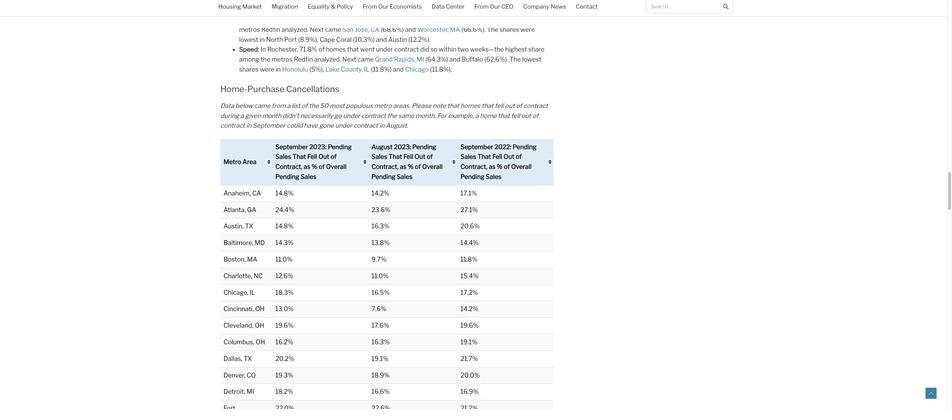 Task type: describe. For each thing, give the bounding box(es) containing it.
0 horizontal spatial il
[[250, 289, 255, 297]]

search image
[[723, 4, 729, 9]]

contract, for august 2023: pending sales that fell out of contract, as % of overall pending sales
[[372, 163, 399, 171]]

in for competition:
[[278, 16, 284, 23]]

that right home
[[498, 112, 510, 119]]

lowest inside (66.6%). the shares were lowest in north port (8.9%), cape coral (10.3%) and austin (12.2%).
[[239, 36, 258, 43]]

and inside (-38.2%) and tacoma (-35.2%). they climbed most in cape coral (27.1%),
[[513, 0, 523, 3]]

housing market link
[[214, 0, 267, 15]]

boston, ma
[[224, 256, 257, 263]]

27.1%
[[461, 206, 478, 214]]

contact
[[576, 3, 598, 10]]

housing market
[[218, 3, 262, 10]]

equality & policy
[[308, 3, 353, 10]]

16.9%
[[461, 389, 479, 396]]

analyzed. inside in rochester, 72.8% of homes sold above their final list price, the highest share among the metros redfin analyzed. next came
[[282, 26, 309, 33]]

under inside in rochester, 71.8% of homes that went under contract did so within two weeks—the highest share among the metros redfin analyzed. next came
[[376, 46, 393, 53]]

tacoma
[[525, 0, 548, 3]]

chicago,
[[224, 289, 248, 297]]

honolulu
[[282, 66, 308, 73]]

as for september 2023: pending sales that fell out of contract, as % of overall pending sales
[[304, 163, 310, 171]]

17.6%
[[372, 322, 389, 330]]

1 vertical spatial ca
[[252, 190, 261, 197]]

did
[[420, 46, 429, 53]]

charlotte, nc
[[224, 273, 263, 280]]

baltimore,
[[224, 240, 253, 247]]

could
[[287, 122, 303, 129]]

list inside data below came from a list of the 50 most populous metro areas. please note that homes that fell out of contract during a given month didn't necessarily go under contract the same month. for example, a home that fell out of contract in september could have gone under contract in august.
[[292, 102, 300, 109]]

11.8%
[[461, 256, 478, 263]]

in rochester, 72.8% of homes sold above their final list price, the highest share among the metros redfin analyzed. next came
[[239, 16, 537, 33]]

chicago, il
[[224, 289, 255, 297]]

list inside in rochester, 72.8% of homes sold above their final list price, the highest share among the metros redfin analyzed. next came
[[427, 16, 435, 23]]

oh for columbus, oh
[[256, 339, 265, 346]]

company
[[523, 3, 550, 10]]

austin,
[[224, 223, 244, 230]]

1 vertical spatial under
[[343, 112, 360, 119]]

populous
[[346, 102, 373, 109]]

from our economists
[[363, 3, 422, 10]]

(10.3%)
[[353, 36, 375, 43]]

port inside (66.6%). the shares were lowest in north port (8.9%), cape coral (10.3%) and austin (12.2%).
[[284, 36, 297, 43]]

overall for september 2023: pending sales that fell out of contract, as % of overall pending sales
[[326, 163, 347, 171]]

august.
[[386, 122, 408, 129]]

19.3%
[[276, 372, 294, 379]]

center
[[446, 3, 465, 10]]

1 vertical spatial (-
[[239, 6, 243, 13]]

1 vertical spatial 14.2%
[[461, 306, 478, 313]]

north inside (66.6%). the shares were lowest in north port (8.9%), cape coral (10.3%) and austin (12.2%).
[[266, 36, 283, 43]]

Search... search field
[[647, 0, 719, 13]]

highest inside in rochester, 72.8% of homes sold above their final list price, the highest share among the metros redfin analyzed. next came
[[465, 16, 486, 23]]

1 horizontal spatial a
[[287, 102, 291, 109]]

0 vertical spatial 19.1%
[[461, 339, 478, 346]]

went
[[360, 46, 375, 53]]

they
[[267, 6, 281, 13]]

the down company
[[527, 16, 537, 23]]

co
[[247, 372, 256, 379]]

denver,
[[224, 372, 245, 379]]

21.7%
[[461, 356, 478, 363]]

metro
[[224, 158, 241, 166]]

share inside in rochester, 72.8% of homes sold above their final list price, the highest share among the metros redfin analyzed. next came
[[488, 16, 504, 23]]

17.2%
[[461, 289, 478, 297]]

that up example,
[[447, 102, 459, 109]]

august 2023: pending sales that fell out of contract, as % of overall pending sales
[[372, 143, 443, 181]]

jose,
[[355, 26, 369, 33]]

lowest inside (64.3%) and buffalo (62.6%). the lowest shares were in
[[522, 56, 541, 63]]

2022:
[[495, 143, 511, 151]]

of inside in rochester, 71.8% of homes that went under contract did so within two weeks—the highest share among the metros redfin analyzed. next came
[[319, 46, 325, 53]]

50
[[320, 102, 328, 109]]

necessarily
[[300, 112, 333, 119]]

1 horizontal spatial mi
[[417, 56, 424, 63]]

12.6%
[[276, 273, 293, 280]]

(-38.2%) and tacoma (-35.2%). they climbed most in cape coral (27.1%),
[[239, 0, 548, 13]]

cleveland,
[[224, 322, 254, 330]]

1 vertical spatial out
[[521, 112, 531, 119]]

denver, co
[[224, 372, 256, 379]]

chicago link
[[405, 66, 429, 73]]

0 vertical spatial 11.0%
[[276, 256, 293, 263]]

rochester, for analyzed.
[[285, 16, 316, 23]]

14.4%
[[461, 240, 479, 247]]

climbed
[[282, 6, 306, 13]]

lake county, il link
[[325, 66, 370, 73]]

contract, for september 2023: pending sales that fell out of contract, as % of overall pending sales
[[276, 163, 302, 171]]

boston,
[[224, 256, 246, 263]]

atlanta, ga
[[224, 206, 256, 214]]

% for september 2023: pending sales that fell out of contract, as % of overall pending sales
[[312, 163, 317, 171]]

columbus, oh
[[224, 339, 265, 346]]

14.8% for anaheim, ca
[[276, 190, 294, 197]]

18.2%
[[276, 389, 293, 396]]

analyzed. inside in rochester, 71.8% of homes that went under contract did so within two weeks—the highest share among the metros redfin analyzed. next came
[[314, 56, 341, 63]]

dallas,
[[224, 356, 242, 363]]

the up august. on the top left of page
[[387, 112, 397, 119]]

anaheim, ca
[[224, 190, 261, 197]]

above
[[379, 16, 397, 23]]

(26.4%).
[[493, 6, 517, 13]]

overall for september 2022: pending sales that fell out of contract, as % of overall pending sales
[[511, 163, 532, 171]]

15.4%
[[461, 273, 479, 280]]

detroit, mi
[[224, 389, 254, 396]]

came inside in rochester, 71.8% of homes that went under contract did so within two weeks—the highest share among the metros redfin analyzed. next came
[[358, 56, 374, 63]]

for
[[437, 112, 447, 119]]

1 19.6% from the left
[[276, 322, 294, 330]]

final
[[413, 16, 425, 23]]

0 horizontal spatial a
[[240, 112, 244, 119]]

(27.1%),
[[363, 6, 385, 13]]

35.2%).
[[243, 6, 265, 13]]

baltimore, md
[[224, 240, 265, 247]]

home-purchase cancellations
[[220, 84, 339, 94]]

% for august 2023: pending sales that fell out of contract, as % of overall pending sales
[[408, 163, 414, 171]]

worcester, ma link
[[417, 26, 460, 33]]

worcester,
[[417, 26, 449, 33]]

company news link
[[518, 0, 571, 15]]

next inside in rochester, 71.8% of homes that went under contract did so within two weeks—the highest share among the metros redfin analyzed. next came
[[342, 56, 356, 63]]

please
[[412, 102, 431, 109]]

13.0%
[[276, 306, 294, 313]]

gone
[[319, 122, 334, 129]]

cincinnati,
[[224, 306, 254, 313]]

0 vertical spatial port
[[479, 6, 492, 13]]

the inside (66.6%). the shares were lowest in north port (8.9%), cape coral (10.3%) and austin (12.2%).
[[487, 26, 498, 33]]

1 horizontal spatial 11.0%
[[372, 273, 389, 280]]

fell for september 2022: pending sales that fell out of contract, as % of overall pending sales
[[492, 153, 502, 161]]

among inside in rochester, 72.8% of homes sold above their final list price, the highest share among the metros redfin analyzed. next came
[[505, 16, 525, 23]]

and inside (66.6%). the shares were lowest in north port (8.9%), cape coral (10.3%) and austin (12.2%).
[[376, 36, 387, 43]]

(11.8%)
[[371, 66, 392, 73]]

0 horizontal spatial 19.1%
[[372, 356, 389, 363]]

metros inside in rochester, 71.8% of homes that went under contract did so within two weeks—the highest share among the metros redfin analyzed. next came
[[272, 56, 293, 63]]

price,
[[436, 16, 452, 23]]

san jose, ca (68.6%) and worcester, ma
[[343, 26, 460, 33]]

fell for september 2023: pending sales that fell out of contract, as % of overall pending sales
[[307, 153, 317, 161]]

two
[[458, 46, 469, 53]]

metro
[[374, 102, 392, 109]]

and inside (64.3%) and buffalo (62.6%). the lowest shares were in
[[450, 56, 460, 63]]

september inside data below came from a list of the 50 most populous metro areas. please note that homes that fell out of contract during a given month didn't necessarily go under contract the same month. for example, a home that fell out of contract in september could have gone under contract in august.
[[253, 122, 285, 129]]

oh for cleveland, oh
[[255, 322, 264, 330]]

among inside in rochester, 71.8% of homes that went under contract did so within two weeks—the highest share among the metros redfin analyzed. next came
[[239, 56, 259, 63]]

metro area
[[224, 158, 256, 166]]

coral inside (-38.2%) and tacoma (-35.2%). they climbed most in cape coral (27.1%),
[[346, 6, 362, 13]]

redfin inside in rochester, 71.8% of homes that went under contract did so within two weeks—the highest share among the metros redfin analyzed. next came
[[294, 56, 313, 63]]

0 horizontal spatial out
[[505, 102, 515, 109]]

1 horizontal spatial il
[[364, 66, 370, 73]]

out for september 2022: pending sales that fell out of contract, as % of overall pending sales
[[504, 153, 514, 161]]

and down their
[[405, 26, 416, 33]]

fell for august 2023: pending sales that fell out of contract, as % of overall pending sales
[[403, 153, 413, 161]]

honolulu link
[[282, 66, 308, 73]]

pending up "17.1%"
[[461, 173, 485, 181]]

data center
[[432, 3, 465, 10]]

speed:
[[239, 46, 261, 53]]

ceo
[[501, 3, 514, 10]]

2023: for august
[[394, 143, 411, 151]]

their
[[398, 16, 412, 23]]

from our ceo link
[[470, 0, 518, 15]]



Task type: locate. For each thing, give the bounding box(es) containing it.
port down 38.2%)
[[479, 6, 492, 13]]

a right from
[[287, 102, 291, 109]]

0 horizontal spatial 11.0%
[[276, 256, 293, 263]]

homes inside data below came from a list of the 50 most populous metro areas. please note that homes that fell out of contract during a given month didn't necessarily go under contract the same month. for example, a home that fell out of contract in september could have gone under contract in august.
[[461, 102, 480, 109]]

next inside in rochester, 72.8% of homes sold above their final list price, the highest share among the metros redfin analyzed. next came
[[310, 26, 324, 33]]

a down below
[[240, 112, 244, 119]]

1 out from the left
[[319, 153, 329, 161]]

analyzed. up (8.9%),
[[282, 26, 309, 33]]

austin
[[388, 36, 407, 43]]

as inside august 2023: pending sales that fell out of contract, as % of overall pending sales
[[400, 163, 407, 171]]

the right (66.6%).
[[487, 26, 498, 33]]

the left '50'
[[309, 102, 319, 109]]

(66.6%). the shares were lowest in north port (8.9%), cape coral (10.3%) and austin (12.2%).
[[239, 26, 535, 43]]

0 vertical spatial most
[[307, 6, 322, 13]]

tx
[[245, 223, 253, 230], [244, 356, 252, 363]]

overall inside september 2022: pending sales that fell out of contract, as % of overall pending sales
[[511, 163, 532, 171]]

september left 2022: on the top right
[[461, 143, 493, 151]]

pending down gone in the top of the page
[[328, 143, 352, 151]]

contract,
[[276, 163, 302, 171], [372, 163, 399, 171], [461, 163, 488, 171]]

a left home
[[475, 112, 479, 119]]

out inside september 2022: pending sales that fell out of contract, as % of overall pending sales
[[504, 153, 514, 161]]

most up 72.8%
[[307, 6, 322, 13]]

oh right columbus, at the bottom left
[[256, 339, 265, 346]]

0 vertical spatial il
[[364, 66, 370, 73]]

redfin down competition:
[[261, 26, 280, 33]]

grand
[[375, 56, 393, 63]]

data inside data below came from a list of the 50 most populous metro areas. please note that homes that fell out of contract during a given month didn't necessarily go under contract the same month. for example, a home that fell out of contract in september could have gone under contract in august.
[[220, 102, 234, 109]]

0 horizontal spatial 2023:
[[309, 143, 327, 151]]

2 horizontal spatial a
[[475, 112, 479, 119]]

redfin down 71.8%
[[294, 56, 313, 63]]

homes up san
[[344, 16, 364, 23]]

mi right detroit,
[[247, 389, 254, 396]]

cape inside (-38.2%) and tacoma (-35.2%). they climbed most in cape coral (27.1%),
[[330, 6, 345, 13]]

1 as from the left
[[304, 163, 310, 171]]

out for august 2023: pending sales that fell out of contract, as % of overall pending sales
[[415, 153, 425, 161]]

purchase
[[247, 84, 285, 94]]

that inside september 2023: pending sales that fell out of contract, as % of overall pending sales
[[293, 153, 306, 161]]

came up honolulu (5%), lake county, il (11.8%) and chicago (11.8%).
[[358, 56, 374, 63]]

highest inside in rochester, 71.8% of homes that went under contract did so within two weeks—the highest share among the metros redfin analyzed. next came
[[505, 46, 527, 53]]

0 horizontal spatial 19.6%
[[276, 322, 294, 330]]

september for september 2023: pending sales that fell out of contract, as % of overall pending sales
[[276, 143, 308, 151]]

0 horizontal spatial data
[[220, 102, 234, 109]]

competition:
[[239, 16, 277, 23]]

(68.6%)
[[381, 26, 404, 33]]

14.2% up the "23.6%"
[[372, 190, 389, 197]]

pending right 2022: on the top right
[[513, 143, 537, 151]]

under down populous
[[343, 112, 360, 119]]

0 vertical spatial highest
[[465, 16, 486, 23]]

september 2023: pending sales that fell out of contract, as % of overall pending sales
[[276, 143, 352, 181]]

north
[[461, 6, 478, 13], [266, 36, 283, 43]]

and up the (26.4%).
[[513, 0, 523, 3]]

1 2023: from the left
[[309, 143, 327, 151]]

1 vertical spatial 14.8%
[[276, 223, 294, 230]]

homes up example,
[[461, 102, 480, 109]]

%
[[312, 163, 317, 171], [408, 163, 414, 171], [497, 163, 503, 171]]

data center link
[[427, 0, 470, 15]]

2 % from the left
[[408, 163, 414, 171]]

19.6% down 17.2%
[[461, 322, 479, 330]]

2023: down have
[[309, 143, 327, 151]]

overall inside august 2023: pending sales that fell out of contract, as % of overall pending sales
[[422, 163, 443, 171]]

1 vertical spatial rochester,
[[267, 46, 298, 53]]

il right the chicago, at the bottom
[[250, 289, 255, 297]]

1 horizontal spatial analyzed.
[[314, 56, 341, 63]]

that for september 2023: pending sales that fell out of contract, as % of overall pending sales
[[293, 153, 306, 161]]

given
[[245, 112, 261, 119]]

0 vertical spatial (-
[[486, 0, 491, 3]]

14.2%
[[372, 190, 389, 197], [461, 306, 478, 313]]

homes inside in rochester, 71.8% of homes that went under contract did so within two weeks—the highest share among the metros redfin analyzed. next came
[[326, 46, 346, 53]]

1 vertical spatial next
[[342, 56, 356, 63]]

0 horizontal spatial fell
[[307, 153, 317, 161]]

that inside august 2023: pending sales that fell out of contract, as % of overall pending sales
[[389, 153, 402, 161]]

cincinnati, oh
[[224, 306, 265, 313]]

0 horizontal spatial the
[[487, 26, 498, 33]]

% inside september 2022: pending sales that fell out of contract, as % of overall pending sales
[[497, 163, 503, 171]]

2 19.6% from the left
[[461, 322, 479, 330]]

among down the (26.4%).
[[505, 16, 525, 23]]

14.2% down 17.2%
[[461, 306, 478, 313]]

the up 'purchase'
[[261, 56, 270, 63]]

2023: inside september 2023: pending sales that fell out of contract, as % of overall pending sales
[[309, 143, 327, 151]]

2 horizontal spatial %
[[497, 163, 503, 171]]

september inside september 2023: pending sales that fell out of contract, as % of overall pending sales
[[276, 143, 308, 151]]

highest
[[465, 16, 486, 23], [505, 46, 527, 53]]

1 overall from the left
[[326, 163, 347, 171]]

anaheim,
[[224, 190, 251, 197]]

contract, inside august 2023: pending sales that fell out of contract, as % of overall pending sales
[[372, 163, 399, 171]]

the right '(62.6%).'
[[510, 56, 521, 63]]

housing
[[218, 3, 241, 10]]

0 horizontal spatial overall
[[326, 163, 347, 171]]

economists
[[390, 3, 422, 10]]

(26.5%)
[[425, 6, 447, 13]]

data for data center
[[432, 3, 445, 10]]

16.6%
[[372, 389, 390, 396]]

3 overall from the left
[[511, 163, 532, 171]]

contract, inside september 2022: pending sales that fell out of contract, as % of overall pending sales
[[461, 163, 488, 171]]

columbus,
[[224, 339, 254, 346]]

came inside in rochester, 72.8% of homes sold above their final list price, the highest share among the metros redfin analyzed. next came
[[325, 26, 341, 33]]

2 horizontal spatial contract,
[[461, 163, 488, 171]]

redfin inside in rochester, 72.8% of homes sold above their final list price, the highest share among the metros redfin analyzed. next came
[[261, 26, 280, 33]]

of inside in rochester, 72.8% of homes sold above their final list price, the highest share among the metros redfin analyzed. next came
[[337, 16, 343, 23]]

(62.6%).
[[484, 56, 508, 63]]

1 vertical spatial tx
[[244, 356, 252, 363]]

september down month at the top left
[[253, 122, 285, 129]]

1 horizontal spatial north
[[461, 6, 478, 13]]

17.1%
[[461, 190, 477, 197]]

coral inside (66.6%). the shares were lowest in north port (8.9%), cape coral (10.3%) and austin (12.2%).
[[336, 36, 352, 43]]

were up 'purchase'
[[260, 66, 274, 73]]

in inside in rochester, 71.8% of homes that went under contract did so within two weeks—the highest share among the metros redfin analyzed. next came
[[261, 46, 266, 53]]

2 vertical spatial homes
[[461, 102, 480, 109]]

2 from from the left
[[474, 3, 489, 10]]

16.3% for 20.6%
[[372, 223, 390, 230]]

fell inside august 2023: pending sales that fell out of contract, as % of overall pending sales
[[403, 153, 413, 161]]

2023: right august
[[394, 143, 411, 151]]

fell
[[495, 102, 504, 109], [511, 112, 520, 119]]

fell
[[307, 153, 317, 161], [403, 153, 413, 161], [492, 153, 502, 161]]

contact link
[[571, 0, 603, 15]]

as inside september 2023: pending sales that fell out of contract, as % of overall pending sales
[[304, 163, 310, 171]]

0 horizontal spatial lowest
[[239, 36, 258, 43]]

rochester, up the honolulu link
[[267, 46, 298, 53]]

ca up ga
[[252, 190, 261, 197]]

2 our from the left
[[490, 3, 500, 10]]

among down speed:
[[239, 56, 259, 63]]

in down they
[[278, 16, 284, 23]]

that for august 2023: pending sales that fell out of contract, as % of overall pending sales
[[389, 153, 402, 161]]

homes for analyzed.
[[326, 46, 346, 53]]

as for september 2022: pending sales that fell out of contract, as % of overall pending sales
[[489, 163, 496, 171]]

2 horizontal spatial that
[[478, 153, 491, 161]]

2 overall from the left
[[422, 163, 443, 171]]

1 fell from the left
[[307, 153, 317, 161]]

highest up (66.6%).
[[465, 16, 486, 23]]

list up 'worcester,'
[[427, 16, 435, 23]]

next up (8.9%),
[[310, 26, 324, 33]]

under up grand
[[376, 46, 393, 53]]

market
[[242, 3, 262, 10]]

1 contract, from the left
[[276, 163, 302, 171]]

our
[[378, 3, 389, 10], [490, 3, 500, 10]]

1 horizontal spatial most
[[330, 102, 345, 109]]

1 horizontal spatial were
[[521, 26, 535, 33]]

2023: for september
[[309, 143, 327, 151]]

16.2%
[[276, 339, 293, 346]]

md
[[255, 240, 265, 247]]

homes for came
[[344, 16, 364, 23]]

0 vertical spatial under
[[376, 46, 393, 53]]

port left (8.9%),
[[284, 36, 297, 43]]

most inside data below came from a list of the 50 most populous metro areas. please note that homes that fell out of contract during a given month didn't necessarily go under contract the same month. for example, a home that fell out of contract in september could have gone under contract in august.
[[330, 102, 345, 109]]

rochester, down climbed
[[285, 16, 316, 23]]

72.8%
[[317, 16, 336, 23]]

analyzed. up lake
[[314, 56, 341, 63]]

pending up '24.4%'
[[276, 173, 299, 181]]

3 % from the left
[[497, 163, 503, 171]]

2 16.3% from the top
[[372, 339, 390, 346]]

company news
[[523, 3, 566, 10]]

north down competition:
[[266, 36, 283, 43]]

new orleans link
[[387, 6, 424, 13]]

0 horizontal spatial share
[[488, 16, 504, 23]]

in
[[278, 16, 284, 23], [261, 46, 266, 53]]

0 vertical spatial north
[[461, 6, 478, 13]]

new orleans (26.5%) and north port (26.4%).
[[387, 6, 517, 13]]

19.1% up 18.9%
[[372, 356, 389, 363]]

16.3%
[[372, 223, 390, 230], [372, 339, 390, 346]]

1 vertical spatial cape
[[320, 36, 335, 43]]

% inside august 2023: pending sales that fell out of contract, as % of overall pending sales
[[408, 163, 414, 171]]

1 horizontal spatial %
[[408, 163, 414, 171]]

that inside september 2022: pending sales that fell out of contract, as % of overall pending sales
[[478, 153, 491, 161]]

nc
[[254, 273, 263, 280]]

il left the (11.8%)
[[364, 66, 370, 73]]

1 horizontal spatial fell
[[511, 112, 520, 119]]

lowest
[[239, 36, 258, 43], [522, 56, 541, 63]]

as for august 2023: pending sales that fell out of contract, as % of overall pending sales
[[400, 163, 407, 171]]

1 vertical spatial mi
[[247, 389, 254, 396]]

out for september 2023: pending sales that fell out of contract, as % of overall pending sales
[[319, 153, 329, 161]]

as inside september 2022: pending sales that fell out of contract, as % of overall pending sales
[[489, 163, 496, 171]]

1 horizontal spatial ma
[[450, 26, 460, 33]]

out
[[319, 153, 329, 161], [415, 153, 425, 161], [504, 153, 514, 161]]

% for september 2022: pending sales that fell out of contract, as % of overall pending sales
[[497, 163, 503, 171]]

1 vertical spatial north
[[266, 36, 283, 43]]

from our ceo
[[474, 3, 514, 10]]

1 vertical spatial in
[[261, 46, 266, 53]]

0 vertical spatial ca
[[371, 26, 380, 33]]

0 horizontal spatial contract,
[[276, 163, 302, 171]]

fell inside september 2023: pending sales that fell out of contract, as % of overall pending sales
[[307, 153, 317, 161]]

under down go
[[335, 122, 352, 129]]

grand rapids, mi link
[[375, 56, 424, 63]]

september down could
[[276, 143, 308, 151]]

0 vertical spatial among
[[505, 16, 525, 23]]

None search field
[[646, 0, 733, 14]]

coral left (27.1%),
[[346, 6, 362, 13]]

0 vertical spatial analyzed.
[[282, 26, 309, 33]]

0 vertical spatial 14.2%
[[372, 190, 389, 197]]

that for september 2022: pending sales that fell out of contract, as % of overall pending sales
[[478, 153, 491, 161]]

0 horizontal spatial ca
[[252, 190, 261, 197]]

1 horizontal spatial share
[[528, 46, 545, 53]]

from
[[272, 102, 286, 109]]

11.0% up 12.6%
[[276, 256, 293, 263]]

1 vertical spatial il
[[250, 289, 255, 297]]

data up during
[[220, 102, 234, 109]]

overall for august 2023: pending sales that fell out of contract, as % of overall pending sales
[[422, 163, 443, 171]]

2 14.8% from the top
[[276, 223, 294, 230]]

0 vertical spatial in
[[278, 16, 284, 23]]

16.3% down 17.6%
[[372, 339, 390, 346]]

that up home
[[482, 102, 494, 109]]

1 vertical spatial share
[[528, 46, 545, 53]]

1 horizontal spatial among
[[505, 16, 525, 23]]

fell down 2022: on the top right
[[492, 153, 502, 161]]

cancellations
[[286, 84, 339, 94]]

fell down have
[[307, 153, 317, 161]]

from up sold
[[363, 3, 377, 10]]

most up go
[[330, 102, 345, 109]]

shares down speed:
[[239, 66, 259, 73]]

0 horizontal spatial from
[[363, 3, 377, 10]]

oh for cincinnati, oh
[[255, 306, 265, 313]]

our for economists
[[378, 3, 389, 10]]

in inside in rochester, 72.8% of homes sold above their final list price, the highest share among the metros redfin analyzed. next came
[[278, 16, 284, 23]]

0 vertical spatial 14.8%
[[276, 190, 294, 197]]

came down 72.8%
[[325, 26, 341, 33]]

overall inside september 2023: pending sales that fell out of contract, as % of overall pending sales
[[326, 163, 347, 171]]

data below came from a list of the 50 most populous metro areas. please note that homes that fell out of contract during a given month didn't necessarily go under contract the same month. for example, a home that fell out of contract in september could have gone under contract in august.
[[220, 102, 548, 129]]

port
[[479, 6, 492, 13], [284, 36, 297, 43]]

2023: inside august 2023: pending sales that fell out of contract, as % of overall pending sales
[[394, 143, 411, 151]]

from for from our ceo
[[474, 3, 489, 10]]

20.6%
[[461, 223, 480, 230]]

1 vertical spatial highest
[[505, 46, 527, 53]]

1 horizontal spatial (-
[[486, 0, 491, 3]]

1 horizontal spatial contract,
[[372, 163, 399, 171]]

that inside in rochester, 71.8% of homes that went under contract did so within two weeks—the highest share among the metros redfin analyzed. next came
[[347, 46, 359, 53]]

our inside from our economists 'link'
[[378, 3, 389, 10]]

most inside (-38.2%) and tacoma (-35.2%). they climbed most in cape coral (27.1%),
[[307, 6, 322, 13]]

and up price,
[[449, 6, 460, 13]]

our for ceo
[[490, 3, 500, 10]]

0 horizontal spatial among
[[239, 56, 259, 63]]

honolulu (5%), lake county, il (11.8%) and chicago (11.8%).
[[282, 66, 452, 73]]

contract inside in rochester, 71.8% of homes that went under contract did so within two weeks—the highest share among the metros redfin analyzed. next came
[[394, 46, 419, 53]]

buffalo
[[462, 56, 483, 63]]

13.8%
[[372, 240, 390, 247]]

0 horizontal spatial ma
[[247, 256, 257, 263]]

metros down competition:
[[239, 26, 260, 33]]

1 % from the left
[[312, 163, 317, 171]]

were down company
[[521, 26, 535, 33]]

homes up lake
[[326, 46, 346, 53]]

cape inside (66.6%). the shares were lowest in north port (8.9%), cape coral (10.3%) and austin (12.2%).
[[320, 36, 335, 43]]

shares inside (66.6%). the shares were lowest in north port (8.9%), cape coral (10.3%) and austin (12.2%).
[[500, 26, 519, 33]]

fell inside september 2022: pending sales that fell out of contract, as % of overall pending sales
[[492, 153, 502, 161]]

1 our from the left
[[378, 3, 389, 10]]

from inside 'link'
[[363, 3, 377, 10]]

in left the honolulu link
[[276, 66, 281, 73]]

2 2023: from the left
[[394, 143, 411, 151]]

ca
[[371, 26, 380, 33], [252, 190, 261, 197]]

migration link
[[267, 0, 303, 15]]

san
[[343, 26, 354, 33]]

0 vertical spatial homes
[[344, 16, 364, 23]]

september for september 2022: pending sales that fell out of contract, as % of overall pending sales
[[461, 143, 493, 151]]

were inside (64.3%) and buffalo (62.6%). the lowest shares were in
[[260, 66, 274, 73]]

0 horizontal spatial highest
[[465, 16, 486, 23]]

3 contract, from the left
[[461, 163, 488, 171]]

month.
[[416, 112, 436, 119]]

tx right dallas,
[[244, 356, 252, 363]]

out inside september 2023: pending sales that fell out of contract, as % of overall pending sales
[[319, 153, 329, 161]]

cape up 72.8%
[[330, 6, 345, 13]]

in for speed:
[[261, 46, 266, 53]]

16.5%
[[372, 289, 390, 297]]

(8.9%),
[[298, 36, 318, 43]]

2 horizontal spatial overall
[[511, 163, 532, 171]]

the inside (64.3%) and buffalo (62.6%). the lowest shares were in
[[510, 56, 521, 63]]

20.0%
[[461, 372, 480, 379]]

1 horizontal spatial 14.2%
[[461, 306, 478, 313]]

pending down month.
[[412, 143, 436, 151]]

next up lake county, il link
[[342, 56, 356, 63]]

were inside (66.6%). the shares were lowest in north port (8.9%), cape coral (10.3%) and austin (12.2%).
[[521, 26, 535, 33]]

0 vertical spatial redfin
[[261, 26, 280, 33]]

rochester, inside in rochester, 72.8% of homes sold above their final list price, the highest share among the metros redfin analyzed. next came
[[285, 16, 316, 23]]

august
[[372, 143, 393, 151]]

came up given at left
[[254, 102, 270, 109]]

0 vertical spatial 16.3%
[[372, 223, 390, 230]]

in left august. on the top left of page
[[379, 122, 385, 129]]

1 horizontal spatial list
[[427, 16, 435, 23]]

0 horizontal spatial as
[[304, 163, 310, 171]]

that left went at the left
[[347, 46, 359, 53]]

came inside data below came from a list of the 50 most populous metro areas. please note that homes that fell out of contract during a given month didn't necessarily go under contract the same month. for example, a home that fell out of contract in september could have gone under contract in august.
[[254, 102, 270, 109]]

il
[[364, 66, 370, 73], [250, 289, 255, 297]]

16.3% up 13.8%
[[372, 223, 390, 230]]

came
[[325, 26, 341, 33], [358, 56, 374, 63], [254, 102, 270, 109]]

in up speed:
[[260, 36, 265, 43]]

1 vertical spatial coral
[[336, 36, 352, 43]]

the inside in rochester, 71.8% of homes that went under contract did so within two weeks—the highest share among the metros redfin analyzed. next came
[[261, 56, 270, 63]]

3 fell from the left
[[492, 153, 502, 161]]

2 horizontal spatial out
[[504, 153, 514, 161]]

oh
[[255, 306, 265, 313], [255, 322, 264, 330], [256, 339, 265, 346]]

tx for austin, tx
[[245, 223, 253, 230]]

2 that from the left
[[389, 153, 402, 161]]

news
[[551, 3, 566, 10]]

in inside (66.6%). the shares were lowest in north port (8.9%), cape coral (10.3%) and austin (12.2%).
[[260, 36, 265, 43]]

2 out from the left
[[415, 153, 425, 161]]

0 horizontal spatial in
[[261, 46, 266, 53]]

home-
[[220, 84, 247, 94]]

metros inside in rochester, 72.8% of homes sold above their final list price, the highest share among the metros redfin analyzed. next came
[[239, 26, 260, 33]]

19.6% down 13.0%
[[276, 322, 294, 330]]

and down '(68.6%)'
[[376, 36, 387, 43]]

1 from from the left
[[363, 3, 377, 10]]

1 horizontal spatial redfin
[[294, 56, 313, 63]]

contract, inside september 2023: pending sales that fell out of contract, as % of overall pending sales
[[276, 163, 302, 171]]

oh right cincinnati,
[[255, 306, 265, 313]]

3 that from the left
[[478, 153, 491, 161]]

0 vertical spatial out
[[505, 102, 515, 109]]

shares down the (26.4%).
[[500, 26, 519, 33]]

14.8% for austin, tx
[[276, 223, 294, 230]]

1 horizontal spatial port
[[479, 6, 492, 13]]

3 as from the left
[[489, 163, 496, 171]]

1 horizontal spatial out
[[521, 112, 531, 119]]

fell down august. on the top left of page
[[403, 153, 413, 161]]

0 vertical spatial list
[[427, 16, 435, 23]]

2 as from the left
[[400, 163, 407, 171]]

dallas, tx
[[224, 356, 252, 363]]

ma down price,
[[450, 26, 460, 33]]

0 horizontal spatial out
[[319, 153, 329, 161]]

out inside august 2023: pending sales that fell out of contract, as % of overall pending sales
[[415, 153, 425, 161]]

in down given at left
[[246, 122, 251, 129]]

equality
[[308, 3, 330, 10]]

18.3%
[[276, 289, 294, 297]]

0 horizontal spatial (-
[[239, 6, 243, 13]]

1 horizontal spatial out
[[415, 153, 425, 161]]

1 vertical spatial were
[[260, 66, 274, 73]]

pending down august
[[372, 173, 396, 181]]

0 vertical spatial oh
[[255, 306, 265, 313]]

contract, for september 2022: pending sales that fell out of contract, as % of overall pending sales
[[461, 163, 488, 171]]

2 contract, from the left
[[372, 163, 399, 171]]

homes inside in rochester, 72.8% of homes sold above their final list price, the highest share among the metros redfin analyzed. next came
[[344, 16, 364, 23]]

same
[[398, 112, 414, 119]]

rochester,
[[285, 16, 316, 23], [267, 46, 298, 53]]

share inside in rochester, 71.8% of homes that went under contract did so within two weeks—the highest share among the metros redfin analyzed. next came
[[528, 46, 545, 53]]

tx right austin,
[[245, 223, 253, 230]]

coral down san
[[336, 36, 352, 43]]

our inside the from our ceo link
[[490, 3, 500, 10]]

in left &
[[323, 6, 328, 13]]

1 vertical spatial shares
[[239, 66, 259, 73]]

11.0%
[[276, 256, 293, 263], [372, 273, 389, 280]]

list up didn't
[[292, 102, 300, 109]]

2 fell from the left
[[403, 153, 413, 161]]

0 vertical spatial rochester,
[[285, 16, 316, 23]]

1 horizontal spatial as
[[400, 163, 407, 171]]

in inside (-38.2%) and tacoma (-35.2%). they climbed most in cape coral (27.1%),
[[323, 6, 328, 13]]

1 vertical spatial oh
[[255, 322, 264, 330]]

in inside (64.3%) and buffalo (62.6%). the lowest shares were in
[[276, 66, 281, 73]]

fell right home
[[511, 112, 520, 119]]

1 that from the left
[[293, 153, 306, 161]]

2 vertical spatial under
[[335, 122, 352, 129]]

mi up 'chicago' link
[[417, 56, 424, 63]]

% inside september 2023: pending sales that fell out of contract, as % of overall pending sales
[[312, 163, 317, 171]]

home
[[480, 112, 497, 119]]

among
[[505, 16, 525, 23], [239, 56, 259, 63]]

data for data below came from a list of the 50 most populous metro areas. please note that homes that fell out of contract during a given month didn't necessarily go under contract the same month. for example, a home that fell out of contract in september could have gone under contract in august.
[[220, 102, 234, 109]]

0 horizontal spatial that
[[293, 153, 306, 161]]

cape right (8.9%),
[[320, 36, 335, 43]]

0 vertical spatial came
[[325, 26, 341, 33]]

0 vertical spatial tx
[[245, 223, 253, 230]]

0 vertical spatial ma
[[450, 26, 460, 33]]

0 vertical spatial fell
[[495, 102, 504, 109]]

ma right boston,
[[247, 256, 257, 263]]

1 horizontal spatial next
[[342, 56, 356, 63]]

september inside september 2022: pending sales that fell out of contract, as % of overall pending sales
[[461, 143, 493, 151]]

1 vertical spatial 11.0%
[[372, 273, 389, 280]]

1 14.8% from the top
[[276, 190, 294, 197]]

0 horizontal spatial north
[[266, 36, 283, 43]]

0 horizontal spatial next
[[310, 26, 324, 33]]

north up (66.6%).
[[461, 6, 478, 13]]

the down "new orleans (26.5%) and north port (26.4%)."
[[454, 16, 463, 23]]

1 16.3% from the top
[[372, 223, 390, 230]]

fell up home
[[495, 102, 504, 109]]

3 out from the left
[[504, 153, 514, 161]]

cleveland, oh
[[224, 322, 264, 330]]

metros up honolulu
[[272, 56, 293, 63]]

20.2%
[[276, 356, 294, 363]]

1 horizontal spatial data
[[432, 3, 445, 10]]

1 horizontal spatial ca
[[371, 26, 380, 33]]

lake
[[325, 66, 340, 73]]

0 vertical spatial the
[[487, 26, 498, 33]]

1 vertical spatial fell
[[511, 112, 520, 119]]

11.0% up 16.5%
[[372, 273, 389, 280]]

month
[[262, 112, 281, 119]]

(12.2%).
[[408, 36, 431, 43]]

1 horizontal spatial overall
[[422, 163, 443, 171]]

from for from our economists
[[363, 3, 377, 10]]

and down within
[[450, 56, 460, 63]]

grand rapids, mi
[[375, 56, 424, 63]]

shares inside (64.3%) and buffalo (62.6%). the lowest shares were in
[[239, 66, 259, 73]]

1 vertical spatial ma
[[247, 256, 257, 263]]

and down grand rapids, mi
[[393, 66, 404, 73]]

rochester, inside in rochester, 71.8% of homes that went under contract did so within two weeks—the highest share among the metros redfin analyzed. next came
[[267, 46, 298, 53]]

14.8% up '24.4%'
[[276, 190, 294, 197]]

0 horizontal spatial port
[[284, 36, 297, 43]]

16.3% for 19.1%
[[372, 339, 390, 346]]

tx for dallas, tx
[[244, 356, 252, 363]]

9.7%
[[372, 256, 387, 263]]

2 horizontal spatial came
[[358, 56, 374, 63]]

0 horizontal spatial came
[[254, 102, 270, 109]]

rochester, for metros
[[267, 46, 298, 53]]

data
[[432, 3, 445, 10], [220, 102, 234, 109]]



Task type: vqa. For each thing, say whether or not it's contained in the screenshot.
the to-
no



